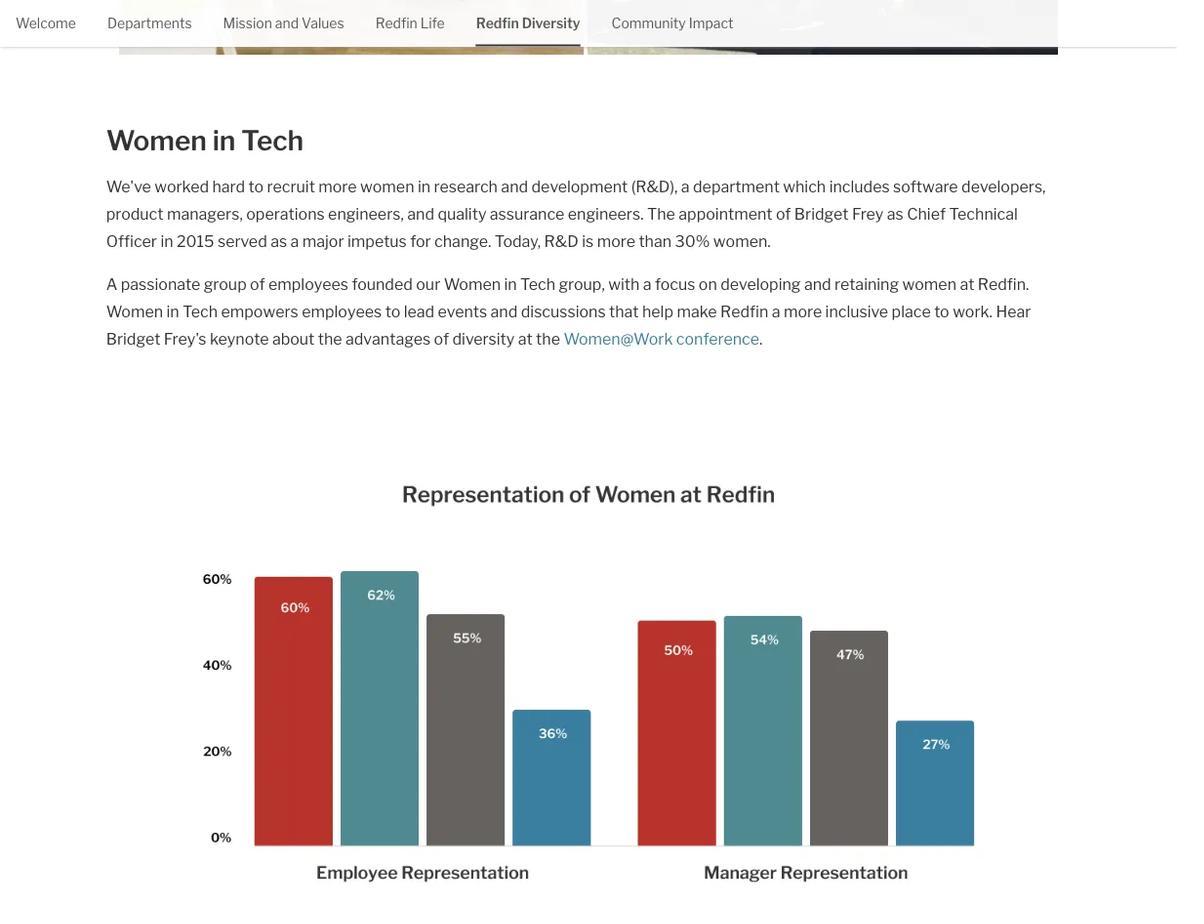 Task type: locate. For each thing, give the bounding box(es) containing it.
women up place
[[903, 275, 957, 294]]

as
[[887, 204, 904, 223], [271, 232, 287, 251]]

0 vertical spatial tech
[[241, 123, 304, 156]]

tech up the recruit
[[241, 123, 304, 156]]

0 vertical spatial women
[[360, 177, 414, 196]]

2015
[[177, 232, 214, 251]]

at right diversity
[[518, 329, 533, 348]]

in down passionate
[[166, 302, 179, 321]]

0 vertical spatial bridget
[[795, 204, 849, 223]]

hear
[[996, 302, 1031, 321]]

tech up discussions on the top
[[521, 275, 556, 294]]

employees down major
[[269, 275, 349, 294]]

as down operations
[[271, 232, 287, 251]]

developing
[[721, 275, 801, 294]]

0 horizontal spatial bridget
[[106, 329, 160, 348]]

redfin for redfin life
[[376, 15, 418, 32]]

redfin
[[376, 15, 418, 32], [476, 15, 519, 32], [721, 302, 769, 321]]

women up the "engineers,"
[[360, 177, 414, 196]]

2 horizontal spatial of
[[776, 204, 791, 223]]

product
[[106, 204, 164, 223]]

to
[[249, 177, 264, 196], [385, 302, 401, 321], [935, 302, 950, 321]]

women in tech
[[106, 123, 304, 156]]

2 vertical spatial of
[[434, 329, 449, 348]]

managers,
[[167, 204, 243, 223]]

redfin diversity link
[[476, 0, 580, 45]]

the
[[318, 329, 342, 348], [536, 329, 560, 348]]

the right about
[[318, 329, 342, 348]]

with
[[609, 275, 640, 294]]

of up empowers
[[250, 275, 265, 294]]

women down a
[[106, 302, 163, 321]]

work.
[[953, 302, 993, 321]]

more inside a passionate group of employees founded our women in tech group, with a focus on developing and retaining women at redfin. women in tech empowers employees to lead events and discussions that help make redfin a more inclusive place to work. hear bridget frey's keynote about the advantages of diversity at the
[[784, 302, 822, 321]]

redfin left life
[[376, 15, 418, 32]]

events
[[438, 302, 487, 321]]

quality
[[438, 204, 487, 223]]

women inside a passionate group of employees founded our women in tech group, with a focus on developing and retaining women at redfin. women in tech empowers employees to lead events and discussions that help make redfin a more inclusive place to work. hear bridget frey's keynote about the advantages of diversity at the
[[903, 275, 957, 294]]

engineers.
[[568, 204, 644, 223]]

1 horizontal spatial as
[[887, 204, 904, 223]]

more right is
[[597, 232, 636, 251]]

0 vertical spatial of
[[776, 204, 791, 223]]

2 horizontal spatial redfin
[[721, 302, 769, 321]]

0 horizontal spatial of
[[250, 275, 265, 294]]

2 vertical spatial more
[[784, 302, 822, 321]]

women
[[360, 177, 414, 196], [903, 275, 957, 294]]

women
[[106, 123, 207, 156], [444, 275, 501, 294], [106, 302, 163, 321]]

retaining
[[835, 275, 899, 294]]

operations
[[246, 204, 325, 223]]

of inside we've worked hard to recruit more women in research and development (r&d), a department which includes software developers, product managers, operations engineers, and quality assurance engineers. the appointment of bridget frey as chief technical officer in 2015 served as a major impetus for change. today, r&d is more than 30% women.
[[776, 204, 791, 223]]

more up the "engineers,"
[[319, 177, 357, 196]]

at
[[960, 275, 975, 294], [518, 329, 533, 348]]

mission
[[223, 15, 272, 32]]

a right the (r&d),
[[681, 177, 690, 196]]

which
[[783, 177, 826, 196]]

more down developing
[[784, 302, 822, 321]]

to right place
[[935, 302, 950, 321]]

1 vertical spatial more
[[597, 232, 636, 251]]

on
[[699, 275, 717, 294]]

0 horizontal spatial redfin
[[376, 15, 418, 32]]

redfin life
[[376, 15, 445, 32]]

bridget inside we've worked hard to recruit more women in research and development (r&d), a department which includes software developers, product managers, operations engineers, and quality assurance engineers. the appointment of bridget frey as chief technical officer in 2015 served as a major impetus for change. today, r&d is more than 30% women.
[[795, 204, 849, 223]]

as right frey
[[887, 204, 904, 223]]

employees
[[269, 275, 349, 294], [302, 302, 382, 321]]

a passionate group of employees founded our women in tech group, with a focus on developing and retaining women at redfin. women in tech empowers employees to lead events and discussions that help make redfin a more inclusive place to work. hear bridget frey's keynote about the advantages of diversity at the
[[106, 275, 1031, 348]]

1 horizontal spatial bridget
[[795, 204, 849, 223]]

developers,
[[962, 177, 1046, 196]]

departments
[[107, 15, 192, 32]]

than
[[639, 232, 672, 251]]

2 horizontal spatial tech
[[521, 275, 556, 294]]

1 vertical spatial bridget
[[106, 329, 160, 348]]

and
[[275, 15, 299, 32], [501, 177, 528, 196], [407, 204, 434, 223], [804, 275, 831, 294], [491, 302, 518, 321]]

2 horizontal spatial to
[[935, 302, 950, 321]]

1 vertical spatial women
[[444, 275, 501, 294]]

of
[[776, 204, 791, 223], [250, 275, 265, 294], [434, 329, 449, 348]]

department
[[693, 177, 780, 196]]

the down discussions on the top
[[536, 329, 560, 348]]

1 vertical spatial as
[[271, 232, 287, 251]]

and up inclusive
[[804, 275, 831, 294]]

redfin down developing
[[721, 302, 769, 321]]

bridget down which
[[795, 204, 849, 223]]

2 horizontal spatial more
[[784, 302, 822, 321]]

0 horizontal spatial women
[[360, 177, 414, 196]]

bridget left frey's
[[106, 329, 160, 348]]

officer
[[106, 232, 157, 251]]

diversity
[[453, 329, 515, 348]]

1 vertical spatial of
[[250, 275, 265, 294]]

1 horizontal spatial at
[[960, 275, 975, 294]]

r&d
[[544, 232, 579, 251]]

2 vertical spatial tech
[[183, 302, 218, 321]]

tech up frey's
[[183, 302, 218, 321]]

1 horizontal spatial redfin
[[476, 15, 519, 32]]

women@work
[[564, 329, 673, 348]]

women up worked
[[106, 123, 207, 156]]

research
[[434, 177, 498, 196]]

to right hard
[[249, 177, 264, 196]]

help
[[642, 302, 674, 321]]

lead
[[404, 302, 435, 321]]

at up the work.
[[960, 275, 975, 294]]

more
[[319, 177, 357, 196], [597, 232, 636, 251], [784, 302, 822, 321]]

redfin for redfin diversity
[[476, 15, 519, 32]]

0 horizontal spatial the
[[318, 329, 342, 348]]

1 horizontal spatial the
[[536, 329, 560, 348]]

in down today,
[[504, 275, 517, 294]]

redfin life link
[[376, 0, 445, 45]]

1 horizontal spatial of
[[434, 329, 449, 348]]

bridget
[[795, 204, 849, 223], [106, 329, 160, 348]]

0 vertical spatial at
[[960, 275, 975, 294]]

mission and values
[[223, 15, 344, 32]]

to left lead
[[385, 302, 401, 321]]

community impact
[[612, 15, 734, 32]]

0 vertical spatial more
[[319, 177, 357, 196]]

1 horizontal spatial women
[[903, 275, 957, 294]]

frey's
[[164, 329, 207, 348]]

employees down founded at the top
[[302, 302, 382, 321]]

hard
[[212, 177, 245, 196]]

0 vertical spatial as
[[887, 204, 904, 223]]

and left values at the left of the page
[[275, 15, 299, 32]]

1 vertical spatial women
[[903, 275, 957, 294]]

and up assurance on the left of page
[[501, 177, 528, 196]]

community
[[612, 15, 686, 32]]

welcome link
[[16, 0, 76, 45]]

impetus
[[348, 232, 407, 251]]

0 vertical spatial employees
[[269, 275, 349, 294]]

0 horizontal spatial at
[[518, 329, 533, 348]]

women up events
[[444, 275, 501, 294]]

of down events
[[434, 329, 449, 348]]

to inside we've worked hard to recruit more women in research and development (r&d), a department which includes software developers, product managers, operations engineers, and quality assurance engineers. the appointment of bridget frey as chief technical officer in 2015 served as a major impetus for change. today, r&d is more than 30% women.
[[249, 177, 264, 196]]

about
[[272, 329, 315, 348]]

0 vertical spatial women
[[106, 123, 207, 156]]

of down which
[[776, 204, 791, 223]]

redfin left diversity
[[476, 15, 519, 32]]

in
[[213, 123, 236, 156], [418, 177, 431, 196], [161, 232, 173, 251], [504, 275, 517, 294], [166, 302, 179, 321]]

1 horizontal spatial tech
[[241, 123, 304, 156]]

in left 2015
[[161, 232, 173, 251]]

tech
[[241, 123, 304, 156], [521, 275, 556, 294], [183, 302, 218, 321]]

and up for
[[407, 204, 434, 223]]

in up hard
[[213, 123, 236, 156]]

0 horizontal spatial to
[[249, 177, 264, 196]]

group
[[204, 275, 247, 294]]



Task type: describe. For each thing, give the bounding box(es) containing it.
is
[[582, 232, 594, 251]]

a
[[106, 275, 118, 294]]

impact
[[689, 15, 734, 32]]

empowers
[[221, 302, 299, 321]]

mission and values link
[[223, 0, 344, 45]]

for
[[410, 232, 431, 251]]

redfin.
[[978, 275, 1030, 294]]

1 vertical spatial employees
[[302, 302, 382, 321]]

make
[[677, 302, 717, 321]]

women.
[[714, 232, 771, 251]]

technical
[[950, 204, 1018, 223]]

life
[[421, 15, 445, 32]]

1 vertical spatial tech
[[521, 275, 556, 294]]

passionate
[[121, 275, 200, 294]]

group,
[[559, 275, 605, 294]]

change.
[[435, 232, 491, 251]]

a right with
[[643, 275, 652, 294]]

women@work conference link
[[564, 329, 760, 348]]

redfin inside a passionate group of employees founded our women in tech group, with a focus on developing and retaining women at redfin. women in tech empowers employees to lead events and discussions that help make redfin a more inclusive place to work. hear bridget frey's keynote about the advantages of diversity at the
[[721, 302, 769, 321]]

major
[[302, 232, 344, 251]]

founded
[[352, 275, 413, 294]]

2 the from the left
[[536, 329, 560, 348]]

our
[[416, 275, 441, 294]]

includes
[[830, 177, 890, 196]]

photos of employees in office and at pride event image
[[119, 0, 1059, 54]]

1 horizontal spatial to
[[385, 302, 401, 321]]

we've worked hard to recruit more women in research and development (r&d), a department which includes software developers, product managers, operations engineers, and quality assurance engineers. the appointment of bridget frey as chief technical officer in 2015 served as a major impetus for change. today, r&d is more than 30% women.
[[106, 177, 1046, 251]]

a down developing
[[772, 302, 781, 321]]

inclusive
[[826, 302, 889, 321]]

worked
[[154, 177, 209, 196]]

1 horizontal spatial more
[[597, 232, 636, 251]]

women@work conference .
[[564, 329, 763, 348]]

diversity
[[522, 15, 580, 32]]

graph of women representation at redfin image
[[119, 415, 1059, 906]]

in left "research"
[[418, 177, 431, 196]]

.
[[760, 329, 763, 348]]

recruit
[[267, 177, 315, 196]]

engineers,
[[328, 204, 404, 223]]

place
[[892, 302, 931, 321]]

0 horizontal spatial more
[[319, 177, 357, 196]]

keynote
[[210, 329, 269, 348]]

and up diversity
[[491, 302, 518, 321]]

values
[[302, 15, 344, 32]]

0 horizontal spatial as
[[271, 232, 287, 251]]

software
[[894, 177, 958, 196]]

redfin diversity
[[476, 15, 580, 32]]

1 the from the left
[[318, 329, 342, 348]]

(r&d),
[[631, 177, 678, 196]]

today,
[[495, 232, 541, 251]]

1 vertical spatial at
[[518, 329, 533, 348]]

departments link
[[107, 0, 192, 45]]

we've
[[106, 177, 151, 196]]

a left major
[[291, 232, 299, 251]]

appointment
[[679, 204, 773, 223]]

focus
[[655, 275, 696, 294]]

assurance
[[490, 204, 565, 223]]

frey
[[852, 204, 884, 223]]

0 horizontal spatial tech
[[183, 302, 218, 321]]

30%
[[675, 232, 710, 251]]

women inside we've worked hard to recruit more women in research and development (r&d), a department which includes software developers, product managers, operations engineers, and quality assurance engineers. the appointment of bridget frey as chief technical officer in 2015 served as a major impetus for change. today, r&d is more than 30% women.
[[360, 177, 414, 196]]

bridget inside a passionate group of employees founded our women in tech group, with a focus on developing and retaining women at redfin. women in tech empowers employees to lead events and discussions that help make redfin a more inclusive place to work. hear bridget frey's keynote about the advantages of diversity at the
[[106, 329, 160, 348]]

advantages
[[346, 329, 431, 348]]

served
[[218, 232, 267, 251]]

conference
[[677, 329, 760, 348]]

development
[[532, 177, 628, 196]]

that
[[609, 302, 639, 321]]

discussions
[[521, 302, 606, 321]]

2 vertical spatial women
[[106, 302, 163, 321]]

welcome
[[16, 15, 76, 32]]

the
[[647, 204, 676, 223]]

chief
[[907, 204, 946, 223]]

community impact link
[[612, 0, 734, 45]]



Task type: vqa. For each thing, say whether or not it's contained in the screenshot.
R&D
yes



